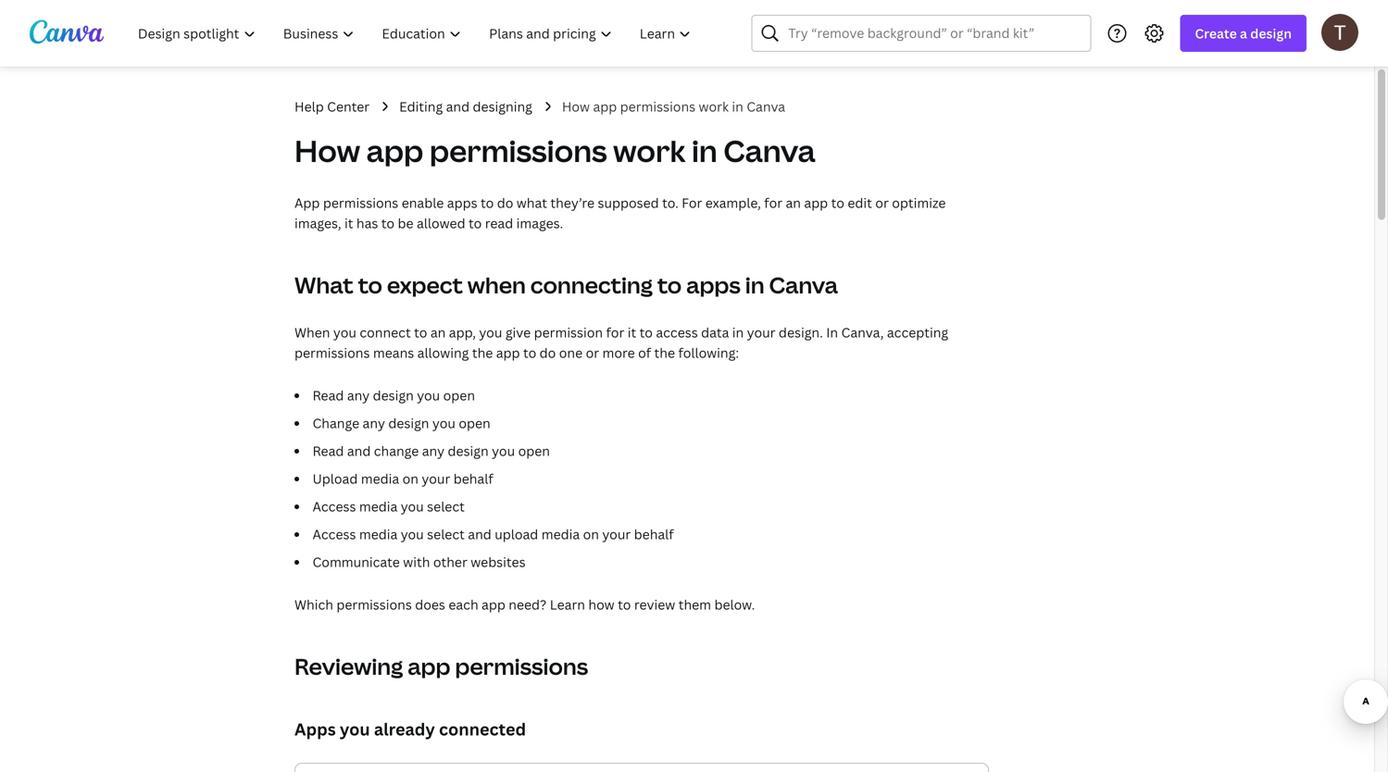 Task type: locate. For each thing, give the bounding box(es) containing it.
any for read
[[347, 387, 370, 404]]

it left has
[[345, 215, 353, 232]]

it inside when you connect to an app, you give permission for it to access data in your design. in canva, accepting permissions means allowing the app to do one or more of the following:
[[628, 324, 637, 341]]

design up change any design you open
[[373, 387, 414, 404]]

permissions inside app permissions enable apps to do what they're supposed to. for example, for an app to edit or optimize images, it has to be allowed to read images.
[[323, 194, 399, 212]]

0 vertical spatial any
[[347, 387, 370, 404]]

any up the change on the left bottom of page
[[347, 387, 370, 404]]

edit
[[848, 194, 873, 212]]

0 vertical spatial your
[[747, 324, 776, 341]]

0 horizontal spatial do
[[497, 194, 514, 212]]

media up access media you select
[[361, 470, 400, 488]]

2 vertical spatial your
[[603, 526, 631, 543]]

images.
[[517, 215, 564, 232]]

2 vertical spatial and
[[468, 526, 492, 543]]

below.
[[715, 596, 755, 614]]

how right designing
[[562, 98, 590, 115]]

how
[[562, 98, 590, 115], [295, 131, 360, 171]]

and up websites
[[468, 526, 492, 543]]

what to expect when connecting to apps in canva
[[295, 270, 839, 300]]

1 horizontal spatial do
[[540, 344, 556, 362]]

do inside app permissions enable apps to do what they're supposed to. for example, for an app to edit or optimize images, it has to be allowed to read images.
[[497, 194, 514, 212]]

apps you already connected
[[295, 719, 526, 741]]

open down allowing
[[444, 387, 475, 404]]

supposed
[[598, 194, 659, 212]]

1 select from the top
[[427, 498, 465, 516]]

1 vertical spatial or
[[586, 344, 600, 362]]

0 vertical spatial do
[[497, 194, 514, 212]]

media right "upload"
[[542, 526, 580, 543]]

apps
[[447, 194, 478, 212], [687, 270, 741, 300]]

do
[[497, 194, 514, 212], [540, 344, 556, 362]]

apps up allowed
[[447, 194, 478, 212]]

2 read from the top
[[313, 442, 344, 460]]

0 vertical spatial apps
[[447, 194, 478, 212]]

1 vertical spatial an
[[431, 324, 446, 341]]

open up read and change any design you open
[[459, 415, 491, 432]]

open for read any design you open
[[444, 387, 475, 404]]

access media you select
[[313, 498, 465, 516]]

connected
[[439, 719, 526, 741]]

they're
[[551, 194, 595, 212]]

create a design button
[[1181, 15, 1307, 52]]

any down read any design you open
[[363, 415, 385, 432]]

on up how
[[583, 526, 599, 543]]

1 vertical spatial on
[[583, 526, 599, 543]]

be
[[398, 215, 414, 232]]

read for read any design you open
[[313, 387, 344, 404]]

for right example,
[[765, 194, 783, 212]]

apps
[[295, 719, 336, 741]]

apps up "data"
[[687, 270, 741, 300]]

and down the change on the left bottom of page
[[347, 442, 371, 460]]

media for upload media on your behalf
[[361, 470, 400, 488]]

0 horizontal spatial work
[[614, 131, 686, 171]]

0 vertical spatial for
[[765, 194, 783, 212]]

and right editing
[[446, 98, 470, 115]]

connect
[[360, 324, 411, 341]]

the down 'app,'
[[472, 344, 493, 362]]

2 horizontal spatial your
[[747, 324, 776, 341]]

open for change any design you open
[[459, 415, 491, 432]]

0 vertical spatial behalf
[[454, 470, 494, 488]]

it up more
[[628, 324, 637, 341]]

0 vertical spatial and
[[446, 98, 470, 115]]

0 horizontal spatial the
[[472, 344, 493, 362]]

select for access media you select and upload media on your behalf
[[427, 526, 465, 543]]

0 horizontal spatial apps
[[447, 194, 478, 212]]

media
[[361, 470, 400, 488], [359, 498, 398, 516], [359, 526, 398, 543], [542, 526, 580, 543]]

0 vertical spatial work
[[699, 98, 729, 115]]

2 vertical spatial canva
[[769, 270, 839, 300]]

1 read from the top
[[313, 387, 344, 404]]

to left be at the left top of page
[[382, 215, 395, 232]]

how app permissions work in canva link
[[562, 96, 786, 117]]

1 vertical spatial work
[[614, 131, 686, 171]]

0 horizontal spatial an
[[431, 324, 446, 341]]

access
[[656, 324, 698, 341]]

1 vertical spatial read
[[313, 442, 344, 460]]

1 vertical spatial your
[[422, 470, 451, 488]]

access for access media you select
[[313, 498, 356, 516]]

access down upload
[[313, 498, 356, 516]]

1 horizontal spatial for
[[765, 194, 783, 212]]

an right example,
[[786, 194, 801, 212]]

upload
[[495, 526, 539, 543]]

1 horizontal spatial an
[[786, 194, 801, 212]]

for inside app permissions enable apps to do what they're supposed to. for example, for an app to edit or optimize images, it has to be allowed to read images.
[[765, 194, 783, 212]]

what
[[295, 270, 354, 300]]

1 vertical spatial apps
[[687, 270, 741, 300]]

media down access media you select
[[359, 526, 398, 543]]

1 horizontal spatial how
[[562, 98, 590, 115]]

other
[[433, 554, 468, 571]]

or inside app permissions enable apps to do what they're supposed to. for example, for an app to edit or optimize images, it has to be allowed to read images.
[[876, 194, 889, 212]]

select for access media you select
[[427, 498, 465, 516]]

app
[[295, 194, 320, 212]]

design up 'change'
[[389, 415, 429, 432]]

or right edit
[[876, 194, 889, 212]]

behalf down read and change any design you open
[[454, 470, 494, 488]]

0 vertical spatial how app permissions work in canva
[[562, 98, 786, 115]]

do left one
[[540, 344, 556, 362]]

how app permissions work in canva
[[562, 98, 786, 115], [295, 131, 816, 171]]

any right 'change'
[[422, 442, 445, 460]]

1 vertical spatial canva
[[724, 131, 816, 171]]

1 vertical spatial behalf
[[634, 526, 674, 543]]

your down read and change any design you open
[[422, 470, 451, 488]]

you up change any design you open
[[417, 387, 440, 404]]

1 horizontal spatial on
[[583, 526, 599, 543]]

do up read
[[497, 194, 514, 212]]

designing
[[473, 98, 533, 115]]

0 vertical spatial it
[[345, 215, 353, 232]]

app permissions enable apps to do what they're supposed to. for example, for an app to edit or optimize images, it has to be allowed to read images.
[[295, 194, 946, 232]]

read up the change on the left bottom of page
[[313, 387, 344, 404]]

1 vertical spatial do
[[540, 344, 556, 362]]

it
[[345, 215, 353, 232], [628, 324, 637, 341]]

change
[[313, 415, 360, 432]]

1 vertical spatial and
[[347, 442, 371, 460]]

1 access from the top
[[313, 498, 356, 516]]

1 horizontal spatial your
[[603, 526, 631, 543]]

you
[[333, 324, 357, 341], [479, 324, 503, 341], [417, 387, 440, 404], [433, 415, 456, 432], [492, 442, 515, 460], [401, 498, 424, 516], [401, 526, 424, 543], [340, 719, 370, 741]]

read
[[313, 387, 344, 404], [313, 442, 344, 460]]

on
[[403, 470, 419, 488], [583, 526, 599, 543]]

an inside app permissions enable apps to do what they're supposed to. for example, for an app to edit or optimize images, it has to be allowed to read images.
[[786, 194, 801, 212]]

for
[[682, 194, 703, 212]]

for up more
[[606, 324, 625, 341]]

0 horizontal spatial or
[[586, 344, 600, 362]]

0 horizontal spatial for
[[606, 324, 625, 341]]

0 vertical spatial or
[[876, 194, 889, 212]]

an
[[786, 194, 801, 212], [431, 324, 446, 341]]

1 vertical spatial for
[[606, 324, 625, 341]]

websites
[[471, 554, 526, 571]]

1 vertical spatial select
[[427, 526, 465, 543]]

on down 'change'
[[403, 470, 419, 488]]

1 vertical spatial it
[[628, 324, 637, 341]]

design
[[1251, 25, 1293, 42], [373, 387, 414, 404], [389, 415, 429, 432], [448, 442, 489, 460]]

you left the give
[[479, 324, 503, 341]]

1 horizontal spatial or
[[876, 194, 889, 212]]

open
[[444, 387, 475, 404], [459, 415, 491, 432], [518, 442, 550, 460]]

behalf
[[454, 470, 494, 488], [634, 526, 674, 543]]

1 horizontal spatial the
[[655, 344, 675, 362]]

1 vertical spatial open
[[459, 415, 491, 432]]

0 vertical spatial an
[[786, 194, 801, 212]]

permissions inside when you connect to an app, you give permission for it to access data in your design. in canva, accepting permissions means allowing the app to do one or more of the following:
[[295, 344, 370, 362]]

permissions
[[620, 98, 696, 115], [430, 131, 607, 171], [323, 194, 399, 212], [295, 344, 370, 362], [337, 596, 412, 614], [455, 652, 589, 682]]

in inside when you connect to an app, you give permission for it to access data in your design. in canva, accepting permissions means allowing the app to do one or more of the following:
[[733, 324, 744, 341]]

media for access media you select
[[359, 498, 398, 516]]

select down upload media on your behalf on the bottom left
[[427, 498, 465, 516]]

1 horizontal spatial it
[[628, 324, 637, 341]]

with
[[403, 554, 430, 571]]

an up allowing
[[431, 324, 446, 341]]

0 vertical spatial on
[[403, 470, 419, 488]]

it inside app permissions enable apps to do what they're supposed to. for example, for an app to edit or optimize images, it has to be allowed to read images.
[[345, 215, 353, 232]]

1 horizontal spatial apps
[[687, 270, 741, 300]]

2 access from the top
[[313, 526, 356, 543]]

canva
[[747, 98, 786, 115], [724, 131, 816, 171], [769, 270, 839, 300]]

has
[[357, 215, 378, 232]]

any
[[347, 387, 370, 404], [363, 415, 385, 432], [422, 442, 445, 460]]

app inside app permissions enable apps to do what they're supposed to. for example, for an app to edit or optimize images, it has to be allowed to read images.
[[805, 194, 829, 212]]

app
[[593, 98, 617, 115], [367, 131, 424, 171], [805, 194, 829, 212], [496, 344, 520, 362], [482, 596, 506, 614], [408, 652, 451, 682]]

in
[[827, 324, 839, 341]]

read any design you open
[[313, 387, 475, 404]]

to up allowing
[[414, 324, 428, 341]]

reviewing
[[295, 652, 403, 682]]

design right a
[[1251, 25, 1293, 42]]

work
[[699, 98, 729, 115], [614, 131, 686, 171]]

and for read
[[347, 442, 371, 460]]

2 select from the top
[[427, 526, 465, 543]]

work inside how app permissions work in canva link
[[699, 98, 729, 115]]

how down help center
[[295, 131, 360, 171]]

accepting
[[888, 324, 949, 341]]

the
[[472, 344, 493, 362], [655, 344, 675, 362]]

select up other
[[427, 526, 465, 543]]

the right of
[[655, 344, 675, 362]]

behalf up review
[[634, 526, 674, 543]]

how
[[589, 596, 615, 614]]

0 horizontal spatial it
[[345, 215, 353, 232]]

access
[[313, 498, 356, 516], [313, 526, 356, 543]]

select
[[427, 498, 465, 516], [427, 526, 465, 543]]

1 vertical spatial any
[[363, 415, 385, 432]]

your up how
[[603, 526, 631, 543]]

your left design.
[[747, 324, 776, 341]]

or
[[876, 194, 889, 212], [586, 344, 600, 362]]

or right one
[[586, 344, 600, 362]]

editing and designing link
[[399, 96, 533, 117]]

app,
[[449, 324, 476, 341]]

read
[[485, 215, 514, 232]]

design inside dropdown button
[[1251, 25, 1293, 42]]

0 vertical spatial access
[[313, 498, 356, 516]]

change any design you open
[[313, 415, 491, 432]]

change
[[374, 442, 419, 460]]

1 horizontal spatial behalf
[[634, 526, 674, 543]]

access up communicate
[[313, 526, 356, 543]]

to
[[481, 194, 494, 212], [832, 194, 845, 212], [382, 215, 395, 232], [469, 215, 482, 232], [358, 270, 383, 300], [658, 270, 682, 300], [414, 324, 428, 341], [640, 324, 653, 341], [523, 344, 537, 362], [618, 596, 631, 614]]

media down upload media on your behalf on the bottom left
[[359, 498, 398, 516]]

1 vertical spatial access
[[313, 526, 356, 543]]

1 horizontal spatial work
[[699, 98, 729, 115]]

open up "upload"
[[518, 442, 550, 460]]

allowed
[[417, 215, 466, 232]]

learn
[[550, 596, 586, 614]]

app inside when you connect to an app, you give permission for it to access data in your design. in canva, accepting permissions means allowing the app to do one or more of the following:
[[496, 344, 520, 362]]

you right apps
[[340, 719, 370, 741]]

1 vertical spatial how
[[295, 131, 360, 171]]

0 vertical spatial read
[[313, 387, 344, 404]]

when
[[468, 270, 526, 300]]

access media you select and upload media on your behalf
[[313, 526, 674, 543]]

you up read and change any design you open
[[433, 415, 456, 432]]

center
[[327, 98, 370, 115]]

you right when
[[333, 324, 357, 341]]

1 the from the left
[[472, 344, 493, 362]]

read up upload
[[313, 442, 344, 460]]

0 vertical spatial open
[[444, 387, 475, 404]]

them
[[679, 596, 712, 614]]

2 vertical spatial any
[[422, 442, 445, 460]]

0 vertical spatial select
[[427, 498, 465, 516]]



Task type: vqa. For each thing, say whether or not it's contained in the screenshot.
An image with a cursor next to a text box containing the prompt "A cat going scuba diving" to generate an image. The generated image of a cat doing scuba diving is behind the text box.
no



Task type: describe. For each thing, give the bounding box(es) containing it.
0 horizontal spatial behalf
[[454, 470, 494, 488]]

following:
[[679, 344, 739, 362]]

upload media on your behalf
[[313, 470, 494, 488]]

do inside when you connect to an app, you give permission for it to access data in your design. in canva, accepting permissions means allowing the app to do one or more of the following:
[[540, 344, 556, 362]]

need?
[[509, 596, 547, 614]]

your inside when you connect to an app, you give permission for it to access data in your design. in canva, accepting permissions means allowing the app to do one or more of the following:
[[747, 324, 776, 341]]

2 the from the left
[[655, 344, 675, 362]]

design up upload media on your behalf on the bottom left
[[448, 442, 489, 460]]

and for editing
[[446, 98, 470, 115]]

review
[[635, 596, 676, 614]]

media for access media you select and upload media on your behalf
[[359, 526, 398, 543]]

images,
[[295, 215, 341, 232]]

to up access
[[658, 270, 682, 300]]

0 vertical spatial how
[[562, 98, 590, 115]]

design for read
[[373, 387, 414, 404]]

reviewing app permissions
[[295, 652, 589, 682]]

enable
[[402, 194, 444, 212]]

connecting
[[531, 270, 653, 300]]

canva,
[[842, 324, 884, 341]]

terry turtle image
[[1322, 14, 1359, 51]]

help center
[[295, 98, 370, 115]]

you up with
[[401, 526, 424, 543]]

to right how
[[618, 596, 631, 614]]

any for change
[[363, 415, 385, 432]]

design for change
[[389, 415, 429, 432]]

create
[[1196, 25, 1238, 42]]

you up the access media you select and upload media on your behalf
[[492, 442, 515, 460]]

0 horizontal spatial your
[[422, 470, 451, 488]]

create a design
[[1196, 25, 1293, 42]]

editing
[[399, 98, 443, 115]]

one
[[559, 344, 583, 362]]

you down upload media on your behalf on the bottom left
[[401, 498, 424, 516]]

which permissions does each app need? learn how to review them below.
[[295, 596, 755, 614]]

to up of
[[640, 324, 653, 341]]

2 vertical spatial open
[[518, 442, 550, 460]]

design.
[[779, 324, 824, 341]]

give
[[506, 324, 531, 341]]

expect
[[387, 270, 463, 300]]

does
[[415, 596, 446, 614]]

0 horizontal spatial on
[[403, 470, 419, 488]]

access for access media you select and upload media on your behalf
[[313, 526, 356, 543]]

when you connect to an app, you give permission for it to access data in your design. in canva, accepting permissions means allowing the app to do one or more of the following:
[[295, 324, 949, 362]]

data
[[702, 324, 730, 341]]

more
[[603, 344, 635, 362]]

to down the give
[[523, 344, 537, 362]]

upload
[[313, 470, 358, 488]]

to right what
[[358, 270, 383, 300]]

to left edit
[[832, 194, 845, 212]]

communicate with other websites
[[313, 554, 526, 571]]

Try "remove background" or "brand kit" search field
[[789, 16, 1080, 51]]

a
[[1241, 25, 1248, 42]]

for inside when you connect to an app, you give permission for it to access data in your design. in canva, accepting permissions means allowing the app to do one or more of the following:
[[606, 324, 625, 341]]

to up read
[[481, 194, 494, 212]]

read and change any design you open
[[313, 442, 550, 460]]

to.
[[663, 194, 679, 212]]

communicate
[[313, 554, 400, 571]]

read for read and change any design you open
[[313, 442, 344, 460]]

1 vertical spatial how app permissions work in canva
[[295, 131, 816, 171]]

of
[[638, 344, 651, 362]]

top level navigation element
[[126, 15, 707, 52]]

example,
[[706, 194, 762, 212]]

permission
[[534, 324, 603, 341]]

help
[[295, 98, 324, 115]]

editing and designing
[[399, 98, 533, 115]]

apps inside app permissions enable apps to do what they're supposed to. for example, for an app to edit or optimize images, it has to be allowed to read images.
[[447, 194, 478, 212]]

0 horizontal spatial how
[[295, 131, 360, 171]]

which
[[295, 596, 334, 614]]

means
[[373, 344, 414, 362]]

optimize
[[892, 194, 946, 212]]

what
[[517, 194, 548, 212]]

each
[[449, 596, 479, 614]]

already
[[374, 719, 435, 741]]

to left read
[[469, 215, 482, 232]]

help center link
[[295, 96, 370, 117]]

or inside when you connect to an app, you give permission for it to access data in your design. in canva, accepting permissions means allowing the app to do one or more of the following:
[[586, 344, 600, 362]]

design for create
[[1251, 25, 1293, 42]]

an inside when you connect to an app, you give permission for it to access data in your design. in canva, accepting permissions means allowing the app to do one or more of the following:
[[431, 324, 446, 341]]

0 vertical spatial canva
[[747, 98, 786, 115]]

allowing
[[418, 344, 469, 362]]

when
[[295, 324, 330, 341]]



